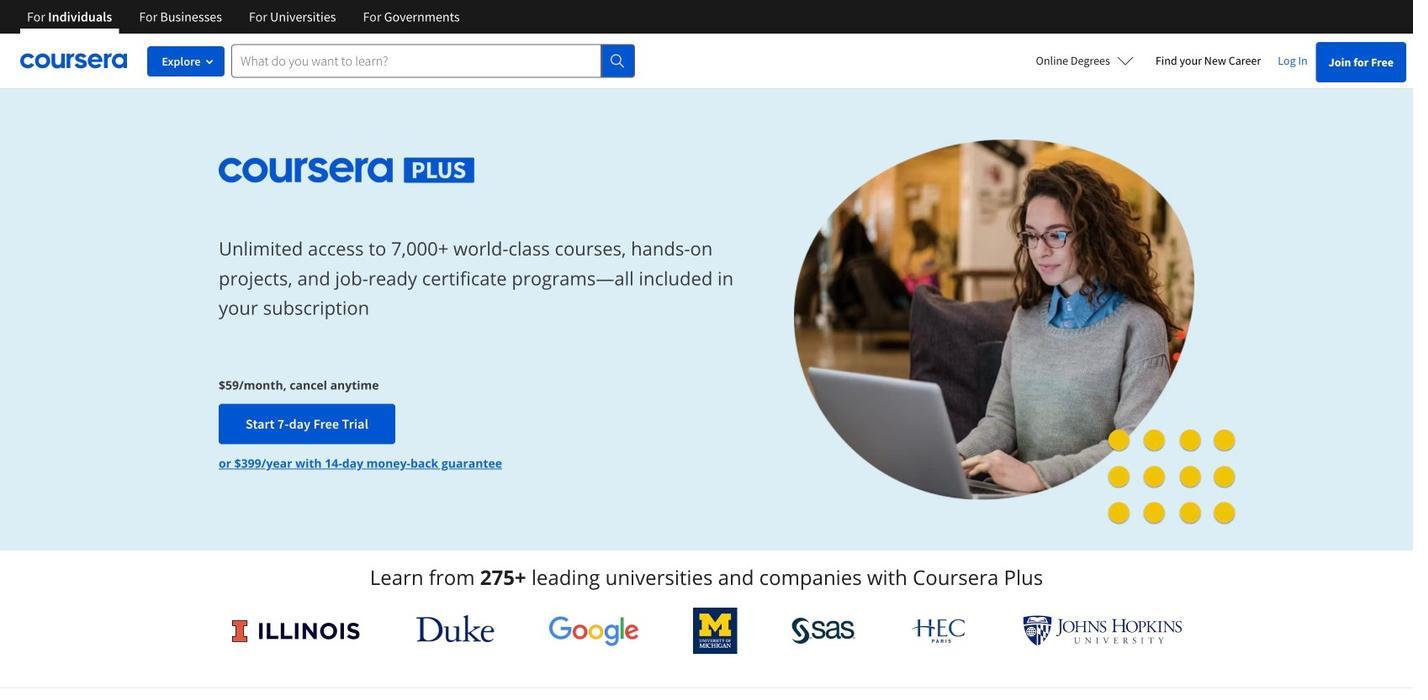 Task type: vqa. For each thing, say whether or not it's contained in the screenshot.
left from
no



Task type: describe. For each thing, give the bounding box(es) containing it.
university of illinois at urbana-champaign image
[[230, 618, 362, 645]]

hec paris image
[[910, 614, 969, 649]]

google image
[[548, 616, 639, 647]]

coursera image
[[20, 47, 127, 74]]

What do you want to learn? text field
[[231, 44, 601, 78]]

coursera plus image
[[219, 158, 475, 183]]

duke university image
[[416, 616, 494, 643]]

sas image
[[792, 618, 856, 645]]



Task type: locate. For each thing, give the bounding box(es) containing it.
None search field
[[231, 44, 635, 78]]

university of michigan image
[[693, 608, 737, 654]]

banner navigation
[[13, 0, 473, 34]]

johns hopkins university image
[[1023, 616, 1183, 647]]



